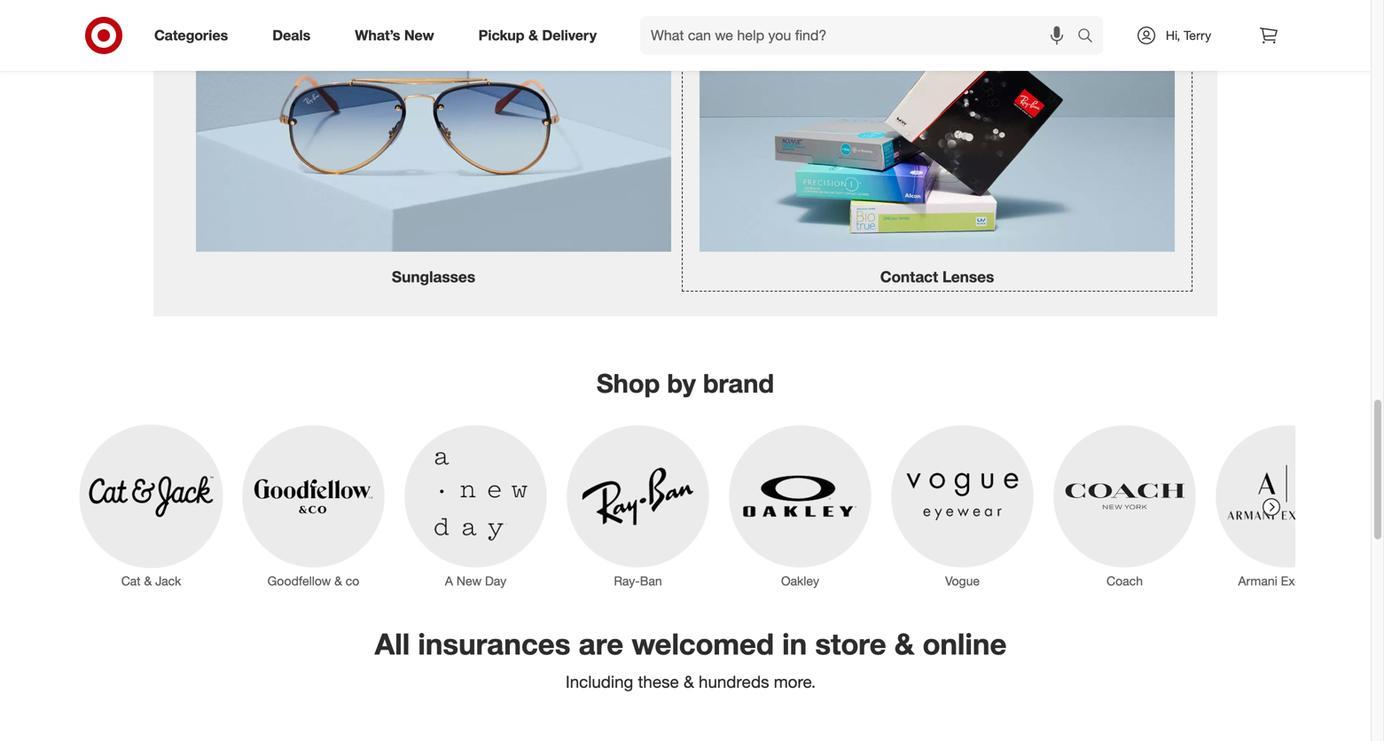 Task type: describe. For each thing, give the bounding box(es) containing it.
day
[[485, 574, 507, 589]]

new for what's
[[404, 27, 434, 44]]

vogue
[[946, 574, 980, 589]]

are
[[579, 626, 624, 662]]

hi, terry
[[1167, 28, 1212, 43]]

terry
[[1184, 28, 1212, 43]]

shop
[[597, 368, 660, 399]]

oakley link
[[728, 425, 873, 590]]

cat & jack image
[[79, 425, 224, 569]]

What can we help you find? suggestions appear below search field
[[641, 16, 1082, 55]]

deals
[[273, 27, 311, 44]]

sunglasses
[[392, 268, 476, 286]]

delivery
[[542, 27, 597, 44]]

contact lenses
[[881, 268, 995, 286]]

ban
[[640, 574, 662, 589]]

& for cat
[[144, 574, 152, 589]]

vogue image
[[891, 425, 1035, 569]]

oakley image
[[728, 425, 873, 569]]

more.
[[774, 672, 816, 693]]

pickup
[[479, 27, 525, 44]]

goodfellow & co link
[[241, 425, 386, 590]]

jack
[[155, 574, 181, 589]]

deals link
[[257, 16, 333, 55]]

lenses
[[943, 268, 995, 286]]

& right store
[[895, 626, 915, 662]]

including
[[566, 672, 634, 693]]

goodfellow
[[268, 574, 331, 589]]

pickup & delivery
[[479, 27, 597, 44]]

coach image
[[1053, 425, 1198, 569]]

a new day link
[[404, 425, 548, 590]]

search
[[1070, 28, 1113, 46]]

a
[[445, 574, 453, 589]]

a new day
[[445, 574, 507, 589]]

what's new
[[355, 27, 434, 44]]

including these & hundreds more.
[[566, 672, 816, 693]]

by
[[667, 368, 696, 399]]

armani
[[1239, 574, 1278, 589]]

new for a
[[457, 574, 482, 589]]

what's
[[355, 27, 400, 44]]

welcomed
[[632, 626, 774, 662]]

all insurances are welcomed in store & online
[[375, 626, 1007, 662]]

in
[[783, 626, 807, 662]]

ray-ban
[[614, 574, 662, 589]]

vogue link
[[891, 425, 1035, 590]]

oakley
[[782, 574, 820, 589]]



Task type: vqa. For each thing, say whether or not it's contained in the screenshot.
the Goodfellow
yes



Task type: locate. For each thing, give the bounding box(es) containing it.
contact
[[881, 268, 939, 286]]

& for pickup
[[529, 27, 538, 44]]

1 horizontal spatial new
[[457, 574, 482, 589]]

ray ban image
[[566, 425, 711, 569]]

a new day image
[[404, 425, 548, 569]]

new right what's
[[404, 27, 434, 44]]

sunglasses link
[[182, 0, 686, 288]]

ray-ban link
[[566, 425, 711, 590]]

all
[[375, 626, 410, 662]]

coach
[[1107, 574, 1144, 589]]

&
[[529, 27, 538, 44], [144, 574, 152, 589], [335, 574, 342, 589], [895, 626, 915, 662], [684, 672, 694, 693]]

cat & jack
[[121, 574, 181, 589]]

goodfellow & co
[[268, 574, 360, 589]]

co
[[346, 574, 360, 589]]

pickup & delivery link
[[464, 16, 619, 55]]

shop by brand
[[597, 368, 775, 399]]

goodfellow & co image
[[241, 425, 386, 569]]

& for goodfellow
[[335, 574, 342, 589]]

& right these
[[684, 672, 694, 693]]

new right a
[[457, 574, 482, 589]]

& right pickup
[[529, 27, 538, 44]]

store
[[816, 626, 887, 662]]

hundreds
[[699, 672, 770, 693]]

armani exchange link
[[1215, 425, 1360, 590]]

0 horizontal spatial new
[[404, 27, 434, 44]]

0 vertical spatial new
[[404, 27, 434, 44]]

brand
[[703, 368, 775, 399]]

online
[[923, 626, 1007, 662]]

exchange
[[1282, 574, 1337, 589]]

& left co on the left of page
[[335, 574, 342, 589]]

new
[[404, 27, 434, 44], [457, 574, 482, 589]]

1 vertical spatial new
[[457, 574, 482, 589]]

coach link
[[1053, 425, 1198, 590]]

insurances
[[418, 626, 571, 662]]

categories link
[[139, 16, 250, 55]]

cat
[[121, 574, 141, 589]]

& right cat
[[144, 574, 152, 589]]

contact lenses link
[[686, 0, 1190, 288]]

armani exchange
[[1239, 574, 1337, 589]]

cat & jack link
[[79, 425, 224, 590]]

these
[[638, 672, 679, 693]]

categories
[[154, 27, 228, 44]]

what's new link
[[340, 16, 457, 55]]

hi,
[[1167, 28, 1181, 43]]

ray-
[[614, 574, 640, 589]]

search button
[[1070, 16, 1113, 59]]

armani exchange image
[[1215, 425, 1360, 569]]



